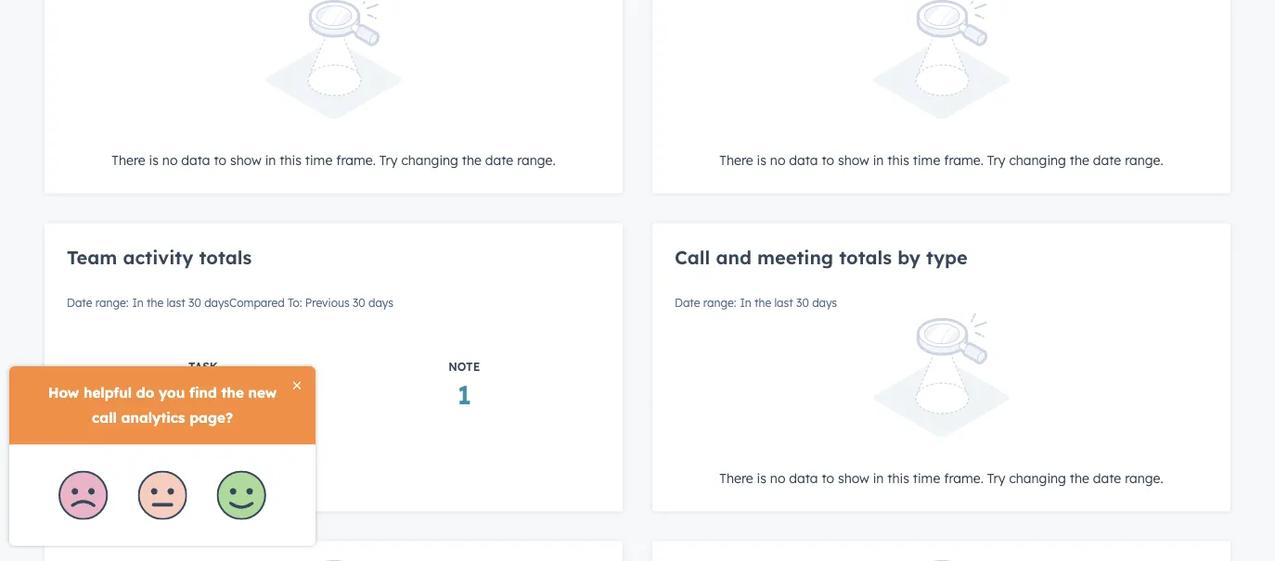 Task type: describe. For each thing, give the bounding box(es) containing it.
range: for call
[[703, 295, 736, 309]]

30 for team activity totals
[[188, 295, 201, 309]]

date for team
[[67, 295, 92, 309]]

type
[[926, 245, 968, 269]]

2 totals from the left
[[839, 245, 892, 269]]

note
[[448, 359, 480, 373]]

team activity totals
[[67, 245, 252, 269]]

activity
[[123, 245, 193, 269]]

2 30 from the left
[[353, 295, 365, 309]]

by
[[898, 245, 921, 269]]

call and meeting totals by type
[[675, 245, 968, 269]]

range: for team
[[95, 295, 128, 309]]

date for call
[[675, 295, 700, 309]]

call
[[675, 245, 710, 269]]

1 button
[[457, 377, 471, 412]]



Task type: vqa. For each thing, say whether or not it's contained in the screenshot.
Marketplaces image
no



Task type: locate. For each thing, give the bounding box(es) containing it.
days
[[204, 295, 229, 309], [369, 295, 394, 309], [812, 295, 837, 309]]

date down the team
[[67, 295, 92, 309]]

last down 'team activity totals'
[[167, 295, 185, 309]]

is
[[149, 152, 159, 168], [757, 152, 767, 168], [757, 470, 767, 486]]

last
[[167, 295, 185, 309], [775, 295, 793, 309]]

2 button
[[196, 377, 210, 412]]

30 for call and meeting totals by type
[[796, 295, 809, 309]]

team
[[67, 245, 117, 269]]

in down 'activity'
[[132, 295, 144, 309]]

30 right previous
[[353, 295, 365, 309]]

1 horizontal spatial totals
[[839, 245, 892, 269]]

date range: in the last 30 days
[[675, 295, 837, 309]]

1 30 from the left
[[188, 295, 201, 309]]

task 2
[[188, 359, 218, 411]]

2 days from the left
[[369, 295, 394, 309]]

1 horizontal spatial date
[[675, 295, 700, 309]]

no
[[162, 152, 178, 168], [770, 152, 786, 168], [770, 470, 786, 486]]

changing
[[401, 152, 458, 168], [1009, 152, 1066, 168], [1009, 470, 1066, 486]]

date range: in the last 30 days compared to: previous 30 days
[[67, 295, 394, 309]]

there is no data to show in this time frame. try changing the date range.
[[112, 152, 556, 168], [720, 152, 1164, 168], [720, 470, 1164, 486]]

note 1
[[448, 359, 480, 411]]

3 days from the left
[[812, 295, 837, 309]]

1 in from the left
[[132, 295, 144, 309]]

last for totals
[[167, 295, 185, 309]]

in
[[132, 295, 144, 309], [740, 295, 751, 309]]

date down call
[[675, 295, 700, 309]]

1 range: from the left
[[95, 295, 128, 309]]

frame.
[[336, 152, 376, 168], [944, 152, 984, 168], [944, 470, 984, 486]]

30 down 'team activity totals'
[[188, 295, 201, 309]]

1 date from the left
[[67, 295, 92, 309]]

2 horizontal spatial 30
[[796, 295, 809, 309]]

there
[[112, 152, 145, 168], [720, 152, 753, 168], [720, 470, 753, 486]]

1 horizontal spatial last
[[775, 295, 793, 309]]

try
[[379, 152, 398, 168], [987, 152, 1006, 168], [987, 470, 1006, 486]]

last for meeting
[[775, 295, 793, 309]]

0 horizontal spatial days
[[204, 295, 229, 309]]

2 last from the left
[[775, 295, 793, 309]]

1 days from the left
[[204, 295, 229, 309]]

in
[[265, 152, 276, 168], [873, 152, 884, 168], [873, 470, 884, 486]]

and
[[716, 245, 752, 269]]

range:
[[95, 295, 128, 309], [703, 295, 736, 309]]

totals up date range: in the last 30 days compared to: previous 30 days
[[199, 245, 252, 269]]

task
[[188, 359, 218, 373]]

previous
[[305, 295, 350, 309]]

days for call and meeting totals by type
[[812, 295, 837, 309]]

2 in from the left
[[740, 295, 751, 309]]

1 horizontal spatial days
[[369, 295, 394, 309]]

30
[[188, 295, 201, 309], [353, 295, 365, 309], [796, 295, 809, 309]]

0 horizontal spatial last
[[167, 295, 185, 309]]

days right previous
[[369, 295, 394, 309]]

1 horizontal spatial range:
[[703, 295, 736, 309]]

days down call and meeting totals by type
[[812, 295, 837, 309]]

30 down 'meeting'
[[796, 295, 809, 309]]

show
[[230, 152, 262, 168], [838, 152, 869, 168], [838, 470, 869, 486]]

days up task
[[204, 295, 229, 309]]

2
[[196, 379, 210, 411]]

this
[[280, 152, 302, 168], [888, 152, 909, 168], [888, 470, 909, 486]]

to
[[214, 152, 227, 168], [822, 152, 834, 168], [822, 470, 834, 486]]

in for and
[[740, 295, 751, 309]]

data
[[181, 152, 210, 168], [789, 152, 818, 168], [789, 470, 818, 486]]

0 horizontal spatial 30
[[188, 295, 201, 309]]

meeting
[[757, 245, 834, 269]]

date
[[485, 152, 513, 168], [1093, 152, 1121, 168], [1093, 470, 1121, 486]]

time
[[305, 152, 332, 168], [913, 152, 940, 168], [913, 470, 940, 486]]

compared
[[229, 295, 285, 309]]

days for team activity totals
[[204, 295, 229, 309]]

in down and
[[740, 295, 751, 309]]

1 horizontal spatial in
[[740, 295, 751, 309]]

date
[[67, 295, 92, 309], [675, 295, 700, 309]]

totals
[[199, 245, 252, 269], [839, 245, 892, 269]]

1
[[457, 379, 471, 411]]

1 horizontal spatial 30
[[353, 295, 365, 309]]

range: down the team
[[95, 295, 128, 309]]

1 last from the left
[[167, 295, 185, 309]]

to:
[[288, 295, 302, 309]]

3 30 from the left
[[796, 295, 809, 309]]

0 horizontal spatial in
[[132, 295, 144, 309]]

last down 'meeting'
[[775, 295, 793, 309]]

0 horizontal spatial range:
[[95, 295, 128, 309]]

range: down and
[[703, 295, 736, 309]]

0 horizontal spatial totals
[[199, 245, 252, 269]]

the
[[462, 152, 482, 168], [1070, 152, 1090, 168], [147, 295, 163, 309], [755, 295, 771, 309], [1070, 470, 1090, 486]]

totals left "by"
[[839, 245, 892, 269]]

2 range: from the left
[[703, 295, 736, 309]]

2 date from the left
[[675, 295, 700, 309]]

range.
[[517, 152, 556, 168], [1125, 152, 1164, 168], [1125, 470, 1164, 486]]

in for activity
[[132, 295, 144, 309]]

1 totals from the left
[[199, 245, 252, 269]]

0 horizontal spatial date
[[67, 295, 92, 309]]

2 horizontal spatial days
[[812, 295, 837, 309]]



